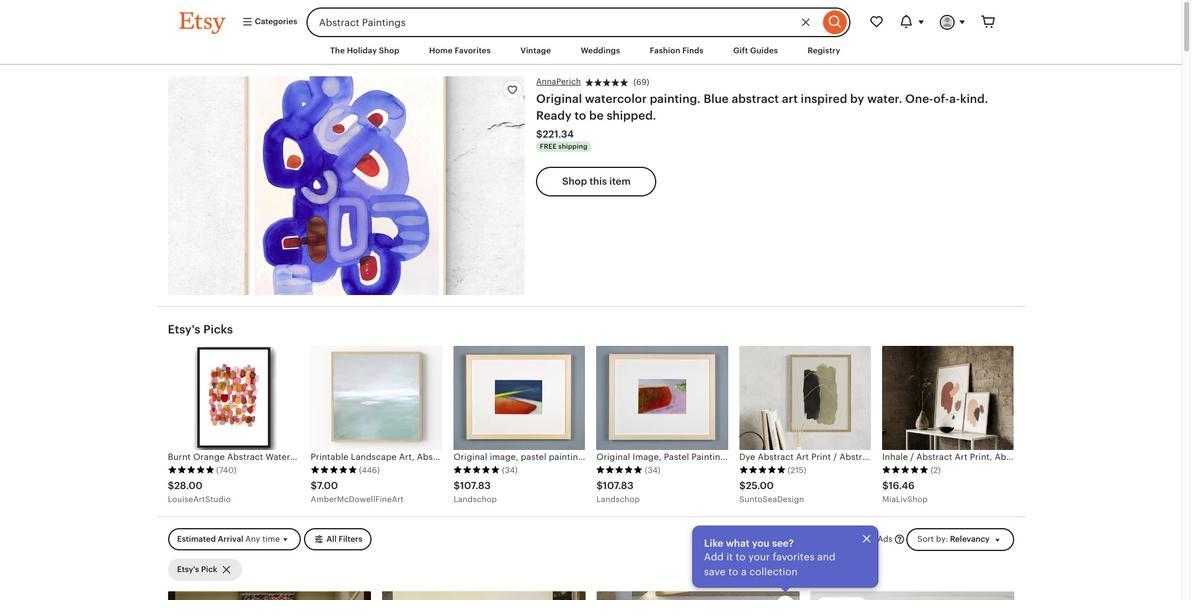 Task type: vqa. For each thing, say whether or not it's contained in the screenshot.


Task type: describe. For each thing, give the bounding box(es) containing it.
16.46
[[889, 480, 915, 492]]

$ for original image, pastel painting, riverside 3,
[[597, 480, 603, 492]]

dye abstract art print / abstract giclée print, modern wall art, abstract wall art, modern art print, minimalist wall art image
[[740, 346, 871, 451]]

painting 30" abstract art blue abstract painting nice  original painting by jolina anthony, image
[[811, 592, 1014, 601]]

kind.
[[960, 93, 989, 106]]

categories button
[[232, 11, 303, 34]]

by
[[851, 93, 865, 106]]

to inside original watercolor painting. blue abstract art inspired by water. one-of-a-kind. ready to be shipped. $ 221.34 free shipping
[[575, 109, 587, 122]]

this
[[590, 175, 607, 187]]

5 out of 5 stars image for "printable landscape art, abstract landscape art, instant download art, abstract printable art, minimalist art digital download print at home" image
[[311, 466, 357, 475]]

sort
[[918, 535, 934, 544]]

$ 107.83 landschop for original image, pastel painting, riverside 2, modern landscape 5 out of 5 stars image
[[454, 480, 497, 504]]

holiday
[[347, 46, 377, 55]]

ads
[[878, 535, 893, 544]]

abstract
[[732, 93, 779, 106]]

5 out of 5 stars image for dye abstract art print / abstract giclée print, modern wall art, abstract wall art, modern art print, minimalist wall art image
[[740, 466, 786, 475]]

$ for inhale / abstract art print, abstract painting print, wall art, abstract print, abstract art poster image
[[883, 480, 889, 492]]

suntoseadesign
[[740, 495, 804, 504]]

107.83 for original image, pastel painting, riverside 3, 5 out of 5 stars image
[[603, 480, 634, 492]]

all filters button
[[304, 529, 372, 551]]

inhale / abstract art print, abstract painting print, wall art, abstract print, abstract art poster image
[[883, 346, 1014, 451]]

one-
[[906, 93, 934, 106]]

tooltip containing like what you see?
[[693, 526, 879, 591]]

relevancy
[[950, 535, 990, 544]]

favorites
[[773, 551, 815, 563]]

fashion finds link
[[641, 40, 713, 62]]

shipping
[[559, 142, 588, 150]]

original watercolor painting. blue abstract art inspired by water. one-of-a-kind. ready to be shipped. $ 221.34 free shipping
[[536, 93, 989, 150]]

vintage link
[[511, 40, 561, 62]]

inspired
[[801, 93, 848, 106]]

221.34
[[543, 128, 574, 140]]

a
[[741, 566, 747, 578]]

registry
[[808, 46, 841, 55]]

louiseartstudio
[[168, 495, 231, 504]]

picks
[[203, 323, 233, 336]]

it
[[727, 551, 733, 563]]

printable landscape art, abstract landscape art, instant download art, abstract printable art, minimalist art digital download print at home image
[[311, 346, 443, 451]]

pastel
[[664, 453, 689, 463]]

like
[[704, 538, 724, 550]]

$ 28.00 louiseartstudio
[[168, 480, 231, 504]]

$ for original image, pastel painting, riverside 2, modern landscape
[[454, 480, 460, 492]]

12,339
[[801, 535, 827, 544]]

2 vertical spatial to
[[729, 566, 739, 578]]

107.83 for original image, pastel painting, riverside 2, modern landscape 5 out of 5 stars image
[[460, 480, 491, 492]]

finds
[[683, 46, 704, 55]]

free
[[540, 142, 557, 150]]

$ inside original watercolor painting. blue abstract art inspired by water. one-of-a-kind. ready to be shipped. $ 221.34 free shipping
[[536, 128, 543, 140]]

7.00
[[317, 480, 338, 492]]

$ 25.00 suntoseadesign
[[740, 480, 804, 504]]

landschop for original image, pastel painting, riverside 2, modern landscape 5 out of 5 stars image
[[454, 495, 497, 504]]

abstract wall art blue teal vibrant abstract painting on canvas green blue painting large original framed painting living room wall art image
[[597, 592, 800, 601]]

add
[[704, 551, 724, 563]]

water.
[[867, 93, 903, 106]]

you
[[752, 538, 770, 550]]

(740)
[[216, 466, 237, 475]]

(215)
[[788, 466, 807, 475]]

be
[[589, 109, 604, 122]]

guides
[[750, 46, 778, 55]]

art
[[782, 93, 798, 106]]

1 horizontal spatial shop
[[562, 175, 587, 187]]

weddings link
[[572, 40, 630, 62]]

home
[[429, 46, 453, 55]]

favorites
[[455, 46, 491, 55]]

fashion
[[650, 46, 681, 55]]

what
[[726, 538, 750, 550]]

and
[[818, 551, 836, 563]]

$ 107.83 landschop for original image, pastel painting, riverside 3, 5 out of 5 stars image
[[597, 480, 640, 504]]

(446)
[[359, 466, 380, 475]]

$ for "printable landscape art, abstract landscape art, instant download art, abstract printable art, minimalist art digital download print at home" image
[[311, 480, 317, 492]]

a-
[[950, 93, 960, 106]]

original watercolor painting. blue abstract art inspired by water. one-of-a-kind. ready to be shipped. link
[[536, 93, 989, 122]]

home favorites link
[[420, 40, 500, 62]]

the holiday shop link
[[321, 40, 409, 62]]

the holiday shop
[[330, 46, 400, 55]]

save
[[704, 566, 726, 578]]

none search field inside categories 'banner'
[[307, 7, 850, 37]]

estimated
[[177, 535, 216, 544]]

5 out of 5 stars image for burnt orange abstract watercolor painting, watercolor art print, pebble art image
[[168, 466, 214, 475]]

gift guides link
[[724, 40, 788, 62]]

etsy's for etsy's picks
[[168, 323, 200, 336]]

25.00
[[746, 480, 774, 492]]

vintage
[[521, 46, 551, 55]]

original image, pastel painting, riverside 3, image
[[597, 346, 728, 451]]

original for image,
[[597, 453, 630, 463]]

oil painting, abstract wall art original jackson pollock style 72" amazing modern home decor, large wall art by nandita image
[[168, 592, 371, 601]]

gift guides
[[734, 46, 778, 55]]



Task type: locate. For each thing, give the bounding box(es) containing it.
4 5 out of 5 stars image from the left
[[597, 466, 643, 475]]

5 out of 5 stars image for original image, pastel painting, riverside 2, modern landscape
[[454, 466, 500, 475]]

1 vertical spatial shop
[[562, 175, 587, 187]]

gift
[[734, 46, 748, 55]]

etsy's picks
[[168, 323, 233, 336]]

etsy's for etsy's pick
[[177, 565, 199, 574]]

2 (34) from the left
[[645, 466, 661, 475]]

5 out of 5 stars image for inhale / abstract art print, abstract painting print, wall art, abstract print, abstract art poster image
[[883, 466, 929, 475]]

(2)
[[931, 466, 941, 475]]

mialivshop
[[883, 495, 928, 504]]

0 vertical spatial original
[[536, 93, 582, 106]]

$ 107.83 landschop
[[454, 480, 497, 504], [597, 480, 640, 504]]

etsy's pick link
[[168, 559, 242, 581]]

sort by: relevancy
[[918, 535, 990, 544]]

1 landschop from the left
[[454, 495, 497, 504]]

item
[[610, 175, 631, 187]]

etsy's left pick
[[177, 565, 199, 574]]

burnt orange abstract watercolor painting, watercolor art print, pebble art image
[[168, 346, 300, 451]]

your
[[749, 551, 770, 563]]

original for watercolor
[[536, 93, 582, 106]]

1 vertical spatial original
[[597, 453, 630, 463]]

6 5 out of 5 stars image from the left
[[883, 466, 929, 475]]

1 horizontal spatial original
[[597, 453, 630, 463]]

3 5 out of 5 stars image from the left
[[454, 466, 500, 475]]

shop this item
[[562, 175, 631, 187]]

1 horizontal spatial $ 107.83 landschop
[[597, 480, 640, 504]]

categories
[[253, 17, 297, 26]]

etsy's
[[168, 323, 200, 336], [177, 565, 199, 574]]

$ for burnt orange abstract watercolor painting, watercolor art print, pebble art image
[[168, 480, 174, 492]]

annaperich link
[[536, 76, 581, 88]]

registry link
[[799, 40, 850, 62]]

1 horizontal spatial (34)
[[645, 466, 661, 475]]

landschop
[[454, 495, 497, 504], [597, 495, 640, 504]]

original watercolor painting abstract/"untitled #309"/original abstract painting image
[[382, 592, 585, 601]]

1 107.83 from the left
[[460, 480, 491, 492]]

to left a
[[729, 566, 739, 578]]

landschop for original image, pastel painting, riverside 3, 5 out of 5 stars image
[[597, 495, 640, 504]]

1 $ 107.83 landschop from the left
[[454, 480, 497, 504]]

tooltip
[[693, 526, 879, 591]]

original image, pastel painting, riverside 3,
[[597, 453, 780, 463]]

ready
[[536, 109, 572, 122]]

blue
[[704, 93, 729, 106]]

0 vertical spatial to
[[575, 109, 587, 122]]

12,339 results,
[[801, 535, 858, 544]]

2 107.83 from the left
[[603, 480, 634, 492]]

ambermcdowellfineart
[[311, 495, 404, 504]]

1 horizontal spatial 107.83
[[603, 480, 634, 492]]

$ inside $ 16.46 mialivshop
[[883, 480, 889, 492]]

fashion finds
[[650, 46, 704, 55]]

2 5 out of 5 stars image from the left
[[311, 466, 357, 475]]

the
[[330, 46, 345, 55]]

to right 'it'
[[736, 551, 746, 563]]

3,
[[772, 453, 780, 463]]

1 vertical spatial to
[[736, 551, 746, 563]]

estimated arrival any time
[[177, 535, 280, 544]]

0 horizontal spatial shop
[[379, 46, 400, 55]]

etsy's pick
[[177, 565, 217, 574]]

by:
[[936, 535, 948, 544]]

0 horizontal spatial landschop
[[454, 495, 497, 504]]

categories banner
[[157, 0, 1025, 37]]

None search field
[[307, 7, 850, 37]]

etsy's left picks at the bottom left of the page
[[168, 323, 200, 336]]

original image, pastel painting, riverside 2, modern landscape image
[[454, 346, 585, 451]]

filters
[[339, 535, 363, 544]]

0 horizontal spatial original
[[536, 93, 582, 106]]

annaperich
[[536, 77, 581, 86]]

original left "image,"
[[597, 453, 630, 463]]

pick
[[201, 565, 217, 574]]

image,
[[633, 453, 662, 463]]

time
[[263, 535, 280, 544]]

(34) for original image, pastel painting, riverside 2, modern landscape
[[502, 466, 518, 475]]

5 5 out of 5 stars image from the left
[[740, 466, 786, 475]]

1 5 out of 5 stars image from the left
[[168, 466, 214, 475]]

0 horizontal spatial $ 107.83 landschop
[[454, 480, 497, 504]]

shop
[[379, 46, 400, 55], [562, 175, 587, 187]]

$ inside the $ 25.00 suntoseadesign
[[740, 480, 746, 492]]

painting,
[[692, 453, 729, 463]]

watercolor
[[585, 93, 647, 106]]

Search for anything text field
[[307, 7, 820, 37]]

original down annaperich link
[[536, 93, 582, 106]]

2 $ 107.83 landschop from the left
[[597, 480, 640, 504]]

shipped.
[[607, 109, 657, 122]]

see?
[[772, 538, 794, 550]]

1 horizontal spatial landschop
[[597, 495, 640, 504]]

original
[[536, 93, 582, 106], [597, 453, 630, 463]]

original inside original watercolor painting. blue abstract art inspired by water. one-of-a-kind. ready to be shipped. $ 221.34 free shipping
[[536, 93, 582, 106]]

$ 16.46 mialivshop
[[883, 480, 928, 504]]

all filters
[[327, 535, 363, 544]]

any
[[245, 535, 260, 544]]

menu bar
[[157, 37, 1025, 65]]

(69)
[[634, 78, 650, 87]]

to
[[575, 109, 587, 122], [736, 551, 746, 563], [729, 566, 739, 578]]

$ 7.00 ambermcdowellfineart
[[311, 480, 404, 504]]

all
[[327, 535, 337, 544]]

painting.
[[650, 93, 701, 106]]

1 vertical spatial etsy's
[[177, 565, 199, 574]]

(34) for original image, pastel painting, riverside 3,
[[645, 466, 661, 475]]

collection
[[750, 566, 798, 578]]

0 horizontal spatial 107.83
[[460, 480, 491, 492]]

28.00
[[174, 480, 203, 492]]

menu bar containing the holiday shop
[[157, 37, 1025, 65]]

riverside
[[731, 453, 770, 463]]

0 vertical spatial shop
[[379, 46, 400, 55]]

1 (34) from the left
[[502, 466, 518, 475]]

arrival
[[218, 535, 243, 544]]

0 horizontal spatial (34)
[[502, 466, 518, 475]]

0 vertical spatial etsy's
[[168, 323, 200, 336]]

(34)
[[502, 466, 518, 475], [645, 466, 661, 475]]

$ for dye abstract art print / abstract giclée print, modern wall art, abstract wall art, modern art print, minimalist wall art image
[[740, 480, 746, 492]]

shop this item link
[[536, 167, 657, 197]]

of-
[[934, 93, 950, 106]]

2 landschop from the left
[[597, 495, 640, 504]]

results,
[[829, 535, 858, 544]]

5 out of 5 stars image for original image, pastel painting, riverside 3,
[[597, 466, 643, 475]]

with ads
[[859, 535, 893, 544]]

to left "be"
[[575, 109, 587, 122]]

shop right holiday
[[379, 46, 400, 55]]

home favorites
[[429, 46, 491, 55]]

shop left this
[[562, 175, 587, 187]]

$ inside $ 7.00 ambermcdowellfineart
[[311, 480, 317, 492]]

107.83
[[460, 480, 491, 492], [603, 480, 634, 492]]

like what you see? add it to your favorites and save to a collection
[[704, 538, 836, 578]]

5 out of 5 stars image
[[168, 466, 214, 475], [311, 466, 357, 475], [454, 466, 500, 475], [597, 466, 643, 475], [740, 466, 786, 475], [883, 466, 929, 475]]

$ inside the $ 28.00 louiseartstudio
[[168, 480, 174, 492]]



